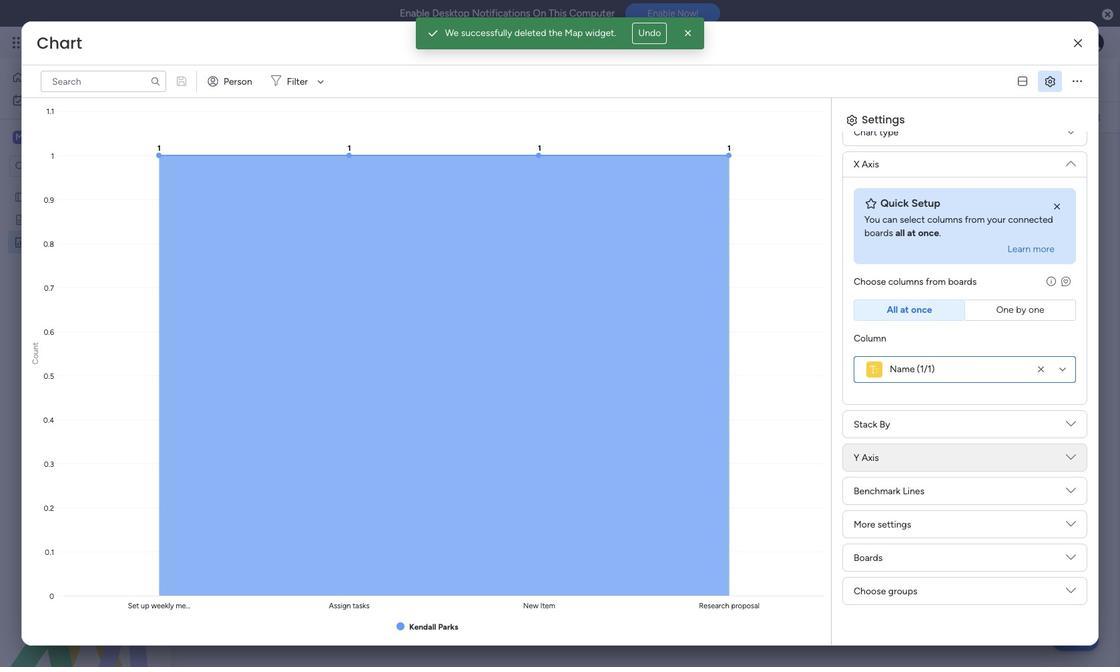 Task type: vqa. For each thing, say whether or not it's contained in the screenshot.
Add to favorites ICON
yes



Task type: locate. For each thing, give the bounding box(es) containing it.
learn
[[1008, 244, 1031, 255]]

0 vertical spatial axis
[[862, 159, 879, 170]]

once down select
[[918, 228, 940, 239]]

chart
[[37, 32, 82, 54], [854, 127, 877, 138], [208, 150, 243, 166]]

once inside quick setup alert
[[918, 228, 940, 239]]

once inside button
[[912, 304, 933, 316]]

1 horizontal spatial enable
[[648, 8, 675, 19]]

1 vertical spatial at
[[901, 304, 909, 316]]

filter button
[[266, 71, 329, 92], [623, 107, 686, 128]]

2 choose from the top
[[854, 586, 886, 597]]

boards
[[865, 228, 893, 239], [948, 276, 977, 288]]

1 horizontal spatial boards
[[948, 276, 977, 288]]

1 horizontal spatial dashboard
[[251, 65, 369, 95]]

board inside 'popup button'
[[355, 112, 379, 123]]

Filter dashboard by text search field
[[41, 71, 166, 92], [398, 107, 524, 128]]

new up the add on the top of the page
[[201, 65, 246, 95]]

dashboard down notes in the top left of the page
[[53, 236, 98, 248]]

close image down now!
[[682, 27, 695, 40]]

all
[[887, 304, 898, 316]]

1 horizontal spatial from
[[965, 214, 985, 226]]

5 dapulse dropdown down arrow image from the top
[[1066, 486, 1076, 501]]

6 dapulse dropdown down arrow image from the top
[[1066, 553, 1076, 568]]

0 vertical spatial filter dashboard by text search field
[[41, 71, 166, 92]]

axis right y
[[862, 452, 879, 464]]

0 horizontal spatial new dashboard
[[31, 236, 98, 248]]

0 vertical spatial boards
[[865, 228, 893, 239]]

filter button inside new dashboard banner
[[623, 107, 686, 128]]

add widget
[[217, 112, 266, 123]]

chart type
[[854, 127, 899, 138]]

0 vertical spatial board
[[355, 112, 379, 123]]

1 dapulse dropdown down arrow image from the top
[[1066, 127, 1076, 142]]

filter dashboard by text search field for the bottom person popup button
[[398, 107, 524, 128]]

choose up 'all at once' button
[[854, 276, 886, 288]]

public dashboard image
[[14, 236, 27, 248]]

list box
[[0, 183, 170, 434]]

0 vertical spatial person button
[[202, 71, 260, 92]]

person
[[224, 76, 252, 87], [581, 112, 610, 123]]

choose for choose columns from boards
[[854, 276, 886, 288]]

0 horizontal spatial person
[[224, 76, 252, 87]]

chart inside field
[[208, 150, 243, 166]]

0 horizontal spatial from
[[926, 276, 946, 288]]

1 horizontal spatial filter dashboard by text search field
[[398, 107, 524, 128]]

0 horizontal spatial chart
[[37, 32, 82, 54]]

filter button for the bottom person popup button
[[623, 107, 686, 128]]

close image inside quick setup alert
[[1051, 200, 1064, 214]]

0 vertical spatial filter
[[287, 76, 308, 87]]

0 vertical spatial person
[[224, 76, 252, 87]]

1 vertical spatial connected
[[1008, 214, 1054, 226]]

1 choose from the top
[[854, 276, 886, 288]]

1 left ")"
[[920, 364, 924, 375]]

alert
[[416, 17, 705, 49]]

from left 'your'
[[965, 214, 985, 226]]

2 dapulse dropdown down arrow image from the top
[[1066, 154, 1076, 169]]

1 vertical spatial boards
[[948, 276, 977, 288]]

1 horizontal spatial person button
[[560, 107, 618, 128]]

1
[[301, 112, 305, 123], [920, 364, 924, 375], [928, 364, 932, 375]]

from up all at once in the top of the page
[[926, 276, 946, 288]]

chart field up 'home'
[[33, 32, 86, 54]]

0 vertical spatial new dashboard
[[201, 65, 369, 95]]

person for the bottom person popup button
[[581, 112, 610, 123]]

more settings
[[854, 519, 912, 531]]

2 dapulse dropdown down arrow image from the top
[[1066, 586, 1076, 601]]

none search field search
[[41, 71, 166, 92]]

1 horizontal spatial filter
[[645, 112, 666, 123]]

desktop
[[432, 7, 470, 19]]

person button up add widget popup button
[[202, 71, 260, 92]]

more
[[1033, 244, 1055, 255]]

chart for the left chart field
[[37, 32, 82, 54]]

2 vertical spatial chart
[[208, 150, 243, 166]]

home option
[[8, 67, 162, 88]]

add to favorites image
[[379, 73, 393, 86]]

lottie animation element
[[0, 533, 170, 668]]

dapulse dropdown down arrow image for x axis
[[1066, 154, 1076, 169]]

choose left groups
[[854, 586, 886, 597]]

choose
[[854, 276, 886, 288], [854, 586, 886, 597]]

boards
[[854, 553, 883, 564]]

my work
[[31, 94, 66, 106]]

1 vertical spatial chart
[[854, 127, 877, 138]]

enable now! button
[[626, 4, 721, 24]]

kendall parks image
[[1083, 32, 1104, 53]]

connected down new dashboard field
[[307, 112, 352, 123]]

view button
[[593, 69, 626, 91]]

my left work
[[31, 94, 44, 106]]

name ( 1 / 1 )
[[890, 364, 935, 375]]

dapulse x slim image
[[1074, 38, 1082, 48]]

dapulse dropdown down arrow image
[[1066, 520, 1076, 535], [1066, 586, 1076, 601]]

new inside list box
[[31, 236, 51, 248]]

Search in workspace field
[[28, 159, 112, 174]]

boards inside you can select columns from your connected boards
[[865, 228, 893, 239]]

chart left type
[[854, 127, 877, 138]]

option
[[0, 185, 170, 187]]

at
[[908, 228, 916, 239], [901, 304, 909, 316]]

0 horizontal spatial connected
[[307, 112, 352, 123]]

person up add widget
[[224, 76, 252, 87]]

choose for choose groups
[[854, 586, 886, 597]]

enable left desktop
[[400, 7, 430, 19]]

0 vertical spatial my
[[31, 94, 44, 106]]

filter button down view button
[[623, 107, 686, 128]]

chart up 'home'
[[37, 32, 82, 54]]

1 vertical spatial dapulse dropdown down arrow image
[[1066, 586, 1076, 601]]

0 horizontal spatial board
[[65, 191, 90, 202]]

chart down the add on the top of the page
[[208, 150, 243, 166]]

0 horizontal spatial chart field
[[33, 32, 86, 54]]

0 horizontal spatial close image
[[682, 27, 695, 40]]

0 vertical spatial close image
[[682, 27, 695, 40]]

new dashboard inside banner
[[201, 65, 369, 95]]

1 vertical spatial filter dashboard by text search field
[[398, 107, 524, 128]]

None search field
[[41, 71, 166, 92], [398, 107, 524, 128], [398, 107, 524, 128]]

0 horizontal spatial new
[[31, 236, 51, 248]]

dapulse dropdown down arrow image for more settings
[[1066, 520, 1076, 535]]

1 dapulse dropdown down arrow image from the top
[[1066, 520, 1076, 535]]

1 vertical spatial person
[[581, 112, 610, 123]]

new dashboard
[[201, 65, 369, 95], [31, 236, 98, 248]]

0 vertical spatial dashboard
[[251, 65, 369, 95]]

undo button
[[633, 23, 667, 44]]

1 vertical spatial filter
[[645, 112, 666, 123]]

at inside quick setup alert
[[908, 228, 916, 239]]

view
[[599, 74, 620, 85]]

dapulse dropdown down arrow image
[[1066, 127, 1076, 142], [1066, 154, 1076, 169], [1066, 419, 1076, 434], [1066, 453, 1076, 468], [1066, 486, 1076, 501], [1066, 553, 1076, 568]]

dashboard
[[251, 65, 369, 95], [53, 236, 98, 248]]

filter inside new dashboard banner
[[645, 112, 666, 123]]

at for all
[[901, 304, 909, 316]]

person down view button
[[581, 112, 610, 123]]

from
[[965, 214, 985, 226], [926, 276, 946, 288]]

0 vertical spatial chart field
[[33, 32, 86, 54]]

groups
[[889, 586, 918, 597]]

columns
[[928, 214, 963, 226], [889, 276, 924, 288]]

list box containing my first board
[[0, 183, 170, 434]]

main workspace
[[31, 131, 110, 144]]

1 vertical spatial close image
[[1051, 200, 1064, 214]]

connected up learn more
[[1008, 214, 1054, 226]]

0 vertical spatial connected
[[307, 112, 352, 123]]

chart field down the add on the top of the page
[[205, 150, 246, 167]]

1 vertical spatial choose
[[854, 586, 886, 597]]

axis
[[862, 159, 879, 170], [862, 452, 879, 464]]

1 horizontal spatial connected
[[1008, 214, 1054, 226]]

/
[[924, 364, 928, 375]]

0 vertical spatial dapulse dropdown down arrow image
[[1066, 520, 1076, 535]]

columns up all at once in the top of the page
[[889, 276, 924, 288]]

boards down you
[[865, 228, 893, 239]]

boards down you can select columns from your connected boards
[[948, 276, 977, 288]]

0 vertical spatial once
[[918, 228, 940, 239]]

1 connected board
[[301, 112, 379, 123]]

1 vertical spatial my
[[31, 191, 44, 202]]

person button down view button
[[560, 107, 618, 128]]

3 dapulse dropdown down arrow image from the top
[[1066, 419, 1076, 434]]

0 vertical spatial choose
[[854, 276, 886, 288]]

add widget button
[[193, 107, 271, 128]]

1 vertical spatial arrow down image
[[670, 110, 686, 126]]

axis right x
[[862, 159, 879, 170]]

0 vertical spatial columns
[[928, 214, 963, 226]]

filter dashboard by text search field inside new dashboard banner
[[398, 107, 524, 128]]

more
[[854, 519, 876, 531]]

0 vertical spatial at
[[908, 228, 916, 239]]

enable inside button
[[648, 8, 675, 19]]

at for all
[[908, 228, 916, 239]]

person inside new dashboard banner
[[581, 112, 610, 123]]

1 vertical spatial columns
[[889, 276, 924, 288]]

1 horizontal spatial more dots image
[[1073, 76, 1082, 86]]

1 right (
[[928, 364, 932, 375]]

0 horizontal spatial filter button
[[266, 71, 329, 92]]

1 horizontal spatial board
[[355, 112, 379, 123]]

filter button for the topmost person popup button
[[266, 71, 329, 92]]

0 vertical spatial new
[[201, 65, 246, 95]]

2 horizontal spatial chart
[[854, 127, 877, 138]]

1 vertical spatial dashboard
[[53, 236, 98, 248]]

1 vertical spatial board
[[65, 191, 90, 202]]

0 vertical spatial from
[[965, 214, 985, 226]]

1 horizontal spatial arrow down image
[[670, 110, 686, 126]]

learn more
[[1008, 244, 1055, 255]]

0 horizontal spatial filter
[[287, 76, 308, 87]]

notifications
[[472, 7, 531, 19]]

enable
[[400, 7, 430, 19], [648, 8, 675, 19]]

my inside option
[[31, 94, 44, 106]]

more dots image
[[1073, 76, 1082, 86], [619, 153, 628, 163]]

new
[[201, 65, 246, 95], [31, 236, 51, 248]]

dashboard inside new dashboard banner
[[251, 65, 369, 95]]

close image up more
[[1051, 200, 1064, 214]]

0 vertical spatial filter button
[[266, 71, 329, 92]]

new right public dashboard icon
[[31, 236, 51, 248]]

axis for x axis
[[862, 159, 879, 170]]

4 dapulse dropdown down arrow image from the top
[[1066, 453, 1076, 468]]

Chart field
[[33, 32, 86, 54], [205, 150, 246, 167]]

1 horizontal spatial columns
[[928, 214, 963, 226]]

1 vertical spatial once
[[912, 304, 933, 316]]

1 down new dashboard field
[[301, 112, 305, 123]]

1 horizontal spatial new dashboard
[[201, 65, 369, 95]]

1 horizontal spatial person
[[581, 112, 610, 123]]

2 horizontal spatial 1
[[928, 364, 932, 375]]

alert containing we successfully deleted the map widget.
[[416, 17, 705, 49]]

v2 split view image
[[1018, 76, 1028, 86]]

1 horizontal spatial close image
[[1051, 200, 1064, 214]]

1 horizontal spatial chart
[[208, 150, 243, 166]]

v2 info image
[[1047, 276, 1056, 288]]

0 horizontal spatial dashboard
[[53, 236, 98, 248]]

my work link
[[8, 89, 162, 111]]

my left first
[[31, 191, 44, 202]]

close image
[[682, 27, 695, 40], [1051, 200, 1064, 214]]

one
[[997, 304, 1014, 316]]

enable up undo
[[648, 8, 675, 19]]

0 horizontal spatial enable
[[400, 7, 430, 19]]

all at once button
[[854, 300, 966, 321]]

choose groups
[[854, 586, 918, 597]]

successfully
[[461, 27, 512, 39]]

board
[[355, 112, 379, 123], [65, 191, 90, 202]]

1 vertical spatial new dashboard
[[31, 236, 98, 248]]

quick
[[881, 197, 909, 210]]

once down 'choose columns from boards'
[[912, 304, 933, 316]]

filter button up 1 connected board 'popup button'
[[266, 71, 329, 92]]

new inside banner
[[201, 65, 246, 95]]

0 horizontal spatial boards
[[865, 228, 893, 239]]

y axis
[[854, 452, 879, 464]]

1 inside 'popup button'
[[301, 112, 305, 123]]

1 vertical spatial new
[[31, 236, 51, 248]]

name
[[890, 364, 915, 375]]

v2 user feedback image
[[1062, 275, 1071, 289]]

this
[[549, 7, 567, 19]]

0 horizontal spatial columns
[[889, 276, 924, 288]]

1 horizontal spatial new
[[201, 65, 246, 95]]

0 horizontal spatial filter dashboard by text search field
[[41, 71, 166, 92]]

0 vertical spatial chart
[[37, 32, 82, 54]]

1 vertical spatial axis
[[862, 452, 879, 464]]

1 vertical spatial filter button
[[623, 107, 686, 128]]

columns up .
[[928, 214, 963, 226]]

dapulse dropdown down arrow image for y axis
[[1066, 453, 1076, 468]]

person button
[[202, 71, 260, 92], [560, 107, 618, 128]]

arrow down image
[[313, 73, 329, 89], [670, 110, 686, 126]]

1 vertical spatial from
[[926, 276, 946, 288]]

1 horizontal spatial chart field
[[205, 150, 246, 167]]

once for all at once .
[[918, 228, 940, 239]]

new dashboard down meeting notes
[[31, 236, 98, 248]]

my work option
[[8, 89, 162, 111]]

0 vertical spatial arrow down image
[[313, 73, 329, 89]]

learn more link
[[1008, 243, 1055, 256]]

once
[[918, 228, 940, 239], [912, 304, 933, 316]]

0 horizontal spatial person button
[[202, 71, 260, 92]]

1 horizontal spatial filter button
[[623, 107, 686, 128]]

1 vertical spatial more dots image
[[619, 153, 628, 163]]

filter
[[287, 76, 308, 87], [645, 112, 666, 123]]

0 horizontal spatial 1
[[301, 112, 305, 123]]

0 horizontal spatial more dots image
[[619, 153, 628, 163]]

close image for we successfully deleted the map widget.
[[682, 27, 695, 40]]

new dashboard up widget at the left of page
[[201, 65, 369, 95]]

lottie animation image
[[0, 533, 170, 668]]

connected
[[307, 112, 352, 123], [1008, 214, 1054, 226]]

by
[[1016, 304, 1027, 316]]

quick setup
[[881, 197, 941, 210]]

dashboard up 1 connected board 'popup button'
[[251, 65, 369, 95]]

at inside 'all at once' button
[[901, 304, 909, 316]]

all at once
[[887, 304, 933, 316]]



Task type: describe. For each thing, give the bounding box(es) containing it.
chart for the bottommost chart field
[[208, 150, 243, 166]]

dapulse dropdown down arrow image for chart type
[[1066, 127, 1076, 142]]

enable desktop notifications on this computer
[[400, 7, 615, 19]]

share button
[[1012, 69, 1067, 90]]

1 vertical spatial chart field
[[205, 150, 246, 167]]

first
[[47, 191, 63, 202]]

all
[[896, 228, 905, 239]]

connected inside 'popup button'
[[307, 112, 352, 123]]

main
[[31, 131, 54, 144]]

enable now!
[[648, 8, 699, 19]]

public board image
[[14, 213, 27, 226]]

one by one button
[[966, 300, 1076, 321]]

settings
[[878, 519, 912, 531]]

home link
[[8, 67, 162, 88]]

.
[[940, 228, 941, 239]]

help
[[1064, 634, 1088, 647]]

dapulse dropdown down arrow image for choose groups
[[1066, 586, 1076, 601]]

select
[[900, 214, 925, 226]]

benchmark
[[854, 486, 901, 497]]

dapulse dropdown down arrow image for benchmark lines
[[1066, 486, 1076, 501]]

by
[[880, 419, 891, 430]]

new dashboard banner
[[177, 59, 1121, 134]]

we
[[445, 27, 459, 39]]

1 vertical spatial person button
[[560, 107, 618, 128]]

can
[[883, 214, 898, 226]]

dapulse close image
[[1102, 8, 1114, 21]]

)
[[932, 364, 935, 375]]

my first board
[[31, 191, 90, 202]]

x
[[854, 159, 860, 170]]

computer
[[569, 7, 615, 19]]

add
[[217, 112, 234, 123]]

(
[[917, 364, 920, 375]]

monday
[[59, 35, 105, 50]]

help button
[[1052, 630, 1099, 652]]

public board image
[[14, 190, 27, 203]]

column
[[854, 333, 887, 345]]

board for my first board
[[65, 191, 90, 202]]

workspace selection element
[[13, 130, 112, 147]]

we successfully deleted the map widget.
[[445, 27, 617, 39]]

your
[[988, 214, 1006, 226]]

from inside you can select columns from your connected boards
[[965, 214, 985, 226]]

monday button
[[35, 25, 213, 60]]

connected inside you can select columns from your connected boards
[[1008, 214, 1054, 226]]

map
[[565, 27, 583, 39]]

all at once .
[[896, 228, 941, 239]]

the
[[549, 27, 563, 39]]

home
[[29, 71, 55, 83]]

columns inside you can select columns from your connected boards
[[928, 214, 963, 226]]

undo
[[639, 27, 661, 39]]

on
[[533, 7, 546, 19]]

1 horizontal spatial 1
[[920, 364, 924, 375]]

type
[[880, 127, 899, 138]]

dapulse dropdown down arrow image for boards
[[1066, 553, 1076, 568]]

1 connected board button
[[276, 107, 385, 128]]

New Dashboard field
[[198, 65, 372, 95]]

settings
[[862, 112, 905, 128]]

deleted
[[515, 27, 547, 39]]

you
[[865, 214, 880, 226]]

x axis
[[854, 159, 879, 170]]

select product image
[[12, 36, 25, 49]]

dapulse dropdown down arrow image for stack by
[[1066, 419, 1076, 434]]

m
[[15, 132, 23, 143]]

workspace
[[57, 131, 110, 144]]

benchmark lines
[[854, 486, 925, 497]]

enable for enable desktop notifications on this computer
[[400, 7, 430, 19]]

now!
[[678, 8, 699, 19]]

axis for y axis
[[862, 452, 879, 464]]

widget.
[[585, 27, 617, 39]]

one by one
[[997, 304, 1045, 316]]

lines
[[903, 486, 925, 497]]

you can select columns from your connected boards
[[865, 214, 1054, 239]]

workspace image
[[13, 130, 26, 145]]

settings image
[[1088, 111, 1102, 124]]

my for my work
[[31, 94, 44, 106]]

one
[[1029, 304, 1045, 316]]

enable for enable now!
[[648, 8, 675, 19]]

board for 1 connected board
[[355, 112, 379, 123]]

meeting notes
[[31, 214, 94, 225]]

new dashboard inside list box
[[31, 236, 98, 248]]

0 horizontal spatial arrow down image
[[313, 73, 329, 89]]

work
[[46, 94, 66, 106]]

share
[[1037, 73, 1061, 85]]

meeting
[[31, 214, 66, 225]]

widget
[[237, 112, 266, 123]]

0 vertical spatial more dots image
[[1073, 76, 1082, 86]]

setup
[[912, 197, 941, 210]]

once for all at once
[[912, 304, 933, 316]]

search image
[[150, 76, 161, 87]]

stack
[[854, 419, 878, 430]]

stack by
[[854, 419, 891, 430]]

my for my first board
[[31, 191, 44, 202]]

quick setup alert
[[854, 188, 1076, 264]]

choose columns from boards
[[854, 276, 977, 288]]

notes
[[68, 214, 94, 225]]

close image for you can select columns from your connected boards
[[1051, 200, 1064, 214]]

y
[[854, 452, 860, 464]]

person for the topmost person popup button
[[224, 76, 252, 87]]

filter dashboard by text search field for the topmost person popup button
[[41, 71, 166, 92]]



